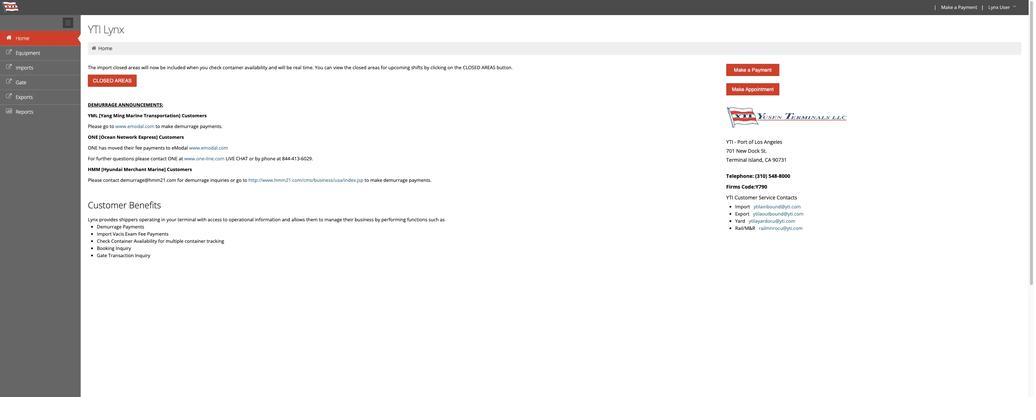 Task type: describe. For each thing, give the bounding box(es) containing it.
operating
[[139, 216, 160, 223]]

announcements:
[[118, 102, 163, 108]]

0 horizontal spatial customer
[[88, 199, 127, 211]]

ytilaoutbound@yti.com
[[753, 211, 804, 217]]

0 horizontal spatial home link
[[0, 31, 81, 46]]

code:y790
[[742, 183, 767, 190]]

functions
[[407, 216, 428, 223]]

2 at from the left
[[277, 155, 281, 162]]

lynx for provides
[[88, 216, 98, 223]]

1 horizontal spatial inquiry
[[135, 252, 150, 259]]

in
[[161, 216, 165, 223]]

[yang
[[99, 112, 112, 119]]

1 be from the left
[[160, 64, 166, 71]]

the
[[88, 64, 96, 71]]

(310)
[[756, 173, 768, 179]]

1 horizontal spatial home link
[[98, 45, 112, 52]]

701
[[727, 147, 735, 154]]

them
[[306, 216, 318, 223]]

1 vertical spatial for
[[177, 177, 184, 183]]

1 vertical spatial or
[[230, 177, 235, 183]]

railmnrocu@yti.com link
[[759, 225, 803, 231]]

1 vertical spatial payments
[[147, 231, 169, 237]]

demurrage@hmm21.com
[[120, 177, 176, 183]]

when
[[187, 64, 199, 71]]

demurrage
[[88, 102, 117, 108]]

yard
[[736, 218, 745, 224]]

1 horizontal spatial make
[[370, 177, 382, 183]]

lynx provides shippers operating in your terminal with access to operational information and allows them to manage their business by performing functions such as demurrage payments import vacis exam fee payments check container availability for multiple container tracking booking inquiry gate transaction inquiry
[[88, 216, 445, 259]]

real
[[293, 64, 302, 71]]

1 horizontal spatial customer
[[735, 194, 758, 201]]

fee
[[135, 145, 142, 151]]

[hyundai
[[101, 166, 123, 173]]

2 closed from the left
[[353, 64, 367, 71]]

0 horizontal spatial payment
[[752, 67, 772, 73]]

island,
[[749, 156, 764, 163]]

their inside lynx provides shippers operating in your terminal with access to operational information and allows them to manage their business by performing functions such as demurrage payments import vacis exam fee payments check container availability for multiple container tracking booking inquiry gate transaction inquiry
[[343, 216, 354, 223]]

www.one-
[[184, 155, 206, 162]]

button.
[[497, 64, 513, 71]]

make appointment
[[732, 86, 774, 92]]

gate link
[[0, 75, 81, 90]]

exam
[[125, 231, 137, 237]]

exports link
[[0, 90, 81, 104]]

yml [yang ming marine transportation] customers
[[88, 112, 207, 119]]

telephone:
[[727, 173, 754, 179]]

express]
[[138, 134, 158, 140]]

1 horizontal spatial make a payment
[[942, 4, 978, 10]]

booking
[[97, 245, 115, 252]]

such
[[429, 216, 439, 223]]

exports
[[16, 94, 33, 100]]

merchant
[[124, 166, 146, 173]]

8000
[[779, 173, 791, 179]]

your
[[167, 216, 176, 223]]

operational
[[229, 216, 254, 223]]

contacts
[[777, 194, 797, 201]]

for further questions please contact one at www.one-line.com live chat or by phone at 844-413-6029.
[[88, 155, 313, 162]]

service
[[759, 194, 776, 201]]

imports link
[[0, 60, 81, 75]]

1 horizontal spatial import
[[736, 203, 753, 210]]

allows
[[292, 216, 305, 223]]

port
[[738, 139, 748, 145]]

1 horizontal spatial home
[[98, 45, 112, 52]]

dock
[[748, 147, 760, 154]]

90731
[[773, 156, 787, 163]]

2 will from the left
[[278, 64, 285, 71]]

1 horizontal spatial payment
[[958, 4, 978, 10]]

chat
[[236, 155, 248, 162]]

2 vertical spatial one
[[168, 155, 178, 162]]

2 areas from the left
[[368, 64, 380, 71]]

by inside lynx provides shippers operating in your terminal with access to operational information and allows them to manage their business by performing functions such as demurrage payments import vacis exam fee payments check container availability for multiple container tracking booking inquiry gate transaction inquiry
[[375, 216, 380, 223]]

0 horizontal spatial home
[[16, 35, 29, 42]]

container inside lynx provides shippers operating in your terminal with access to operational information and allows them to manage their business by performing functions such as demurrage payments import vacis exam fee payments check container availability for multiple container tracking booking inquiry gate transaction inquiry
[[185, 238, 206, 244]]

ytilainbound@yti.com link
[[754, 203, 801, 210]]

vacis
[[113, 231, 124, 237]]

check
[[209, 64, 222, 71]]

0 horizontal spatial go
[[103, 123, 109, 130]]

6029.
[[301, 155, 313, 162]]

yti for yti customer service contacts
[[727, 194, 734, 201]]

0 vertical spatial make
[[942, 4, 953, 10]]

1 horizontal spatial or
[[249, 155, 254, 162]]

external link image for equipment
[[5, 50, 13, 55]]

0 vertical spatial container
[[223, 64, 243, 71]]

transportation]
[[144, 112, 181, 119]]

1 areas from the left
[[128, 64, 140, 71]]

www.one-line.com link
[[184, 155, 225, 162]]

equipment link
[[0, 46, 81, 60]]

shifts
[[411, 64, 423, 71]]

demurrage
[[97, 224, 122, 230]]

0 vertical spatial and
[[269, 64, 277, 71]]

1 horizontal spatial www.emodal.com
[[189, 145, 228, 151]]

yti - port of los angeles 701 new dock st. terminal island, ca 90731
[[727, 139, 787, 163]]

firms code:y790
[[727, 183, 767, 190]]

bar chart image
[[5, 109, 13, 114]]

1 horizontal spatial make a payment link
[[938, 0, 980, 15]]

ytilainbound@yti.com
[[754, 203, 801, 210]]

marine]
[[148, 166, 166, 173]]

shippers
[[119, 216, 138, 223]]

0 horizontal spatial make
[[161, 123, 173, 130]]

benefits
[[129, 199, 161, 211]]

moved
[[108, 145, 123, 151]]

can
[[325, 64, 332, 71]]

customers for hmm [hyundai merchant marine] customers
[[167, 166, 192, 173]]

yti lynx
[[88, 22, 124, 37]]

ca
[[765, 156, 772, 163]]

questions
[[113, 155, 134, 162]]

please
[[135, 155, 149, 162]]

clicking
[[431, 64, 447, 71]]

0 vertical spatial contact
[[151, 155, 167, 162]]

phone
[[262, 155, 276, 162]]

0 horizontal spatial a
[[748, 67, 751, 73]]

for
[[88, 155, 95, 162]]

lynx user link
[[986, 0, 1021, 15]]

0 vertical spatial payments.
[[200, 123, 223, 130]]

1 the from the left
[[344, 64, 352, 71]]

2 | from the left
[[982, 4, 984, 10]]



Task type: locate. For each thing, give the bounding box(es) containing it.
payment up appointment
[[752, 67, 772, 73]]

on
[[448, 64, 453, 71]]

gate inside lynx provides shippers operating in your terminal with access to operational information and allows them to manage their business by performing functions such as demurrage payments import vacis exam fee payments check container availability for multiple container tracking booking inquiry gate transaction inquiry
[[97, 252, 107, 259]]

and
[[269, 64, 277, 71], [282, 216, 290, 223]]

0 vertical spatial payment
[[958, 4, 978, 10]]

yti customer service contacts
[[727, 194, 797, 201]]

413-
[[292, 155, 301, 162]]

marine
[[126, 112, 143, 119]]

1 horizontal spatial contact
[[151, 155, 167, 162]]

www.emodal.com link for to make demurrage payments.
[[115, 123, 154, 130]]

now
[[150, 64, 159, 71]]

will left real
[[278, 64, 285, 71]]

home link up equipment
[[0, 31, 81, 46]]

with
[[197, 216, 207, 223]]

los
[[755, 139, 763, 145]]

customers right transportation]
[[182, 112, 207, 119]]

external link image
[[5, 50, 13, 55], [5, 65, 13, 70], [5, 79, 13, 84], [5, 94, 13, 99]]

please for please go to
[[88, 123, 102, 130]]

1 vertical spatial lynx
[[103, 22, 124, 37]]

1 external link image from the top
[[5, 50, 13, 55]]

import inside lynx provides shippers operating in your terminal with access to operational information and allows them to manage their business by performing functions such as demurrage payments import vacis exam fee payments check container availability for multiple container tracking booking inquiry gate transaction inquiry
[[97, 231, 112, 237]]

demurrage
[[174, 123, 199, 130], [185, 177, 209, 183], [384, 177, 408, 183]]

2 vertical spatial customers
[[167, 166, 192, 173]]

please down yml
[[88, 123, 102, 130]]

0 horizontal spatial be
[[160, 64, 166, 71]]

0 vertical spatial their
[[124, 145, 134, 151]]

2 vertical spatial yti
[[727, 194, 734, 201]]

0 horizontal spatial lynx
[[88, 216, 98, 223]]

import up check
[[97, 231, 112, 237]]

customers for one [ocean network express] customers
[[159, 134, 184, 140]]

rail/m&r
[[736, 225, 756, 231]]

0 vertical spatial for
[[381, 64, 387, 71]]

their right "manage" at the left bottom of page
[[343, 216, 354, 223]]

will left the now
[[141, 64, 149, 71]]

1 vertical spatial by
[[255, 155, 260, 162]]

check
[[97, 238, 110, 244]]

0 horizontal spatial contact
[[103, 177, 119, 183]]

ytilayardocu@yti.com
[[749, 218, 796, 224]]

performing
[[381, 216, 406, 223]]

and right the availability
[[269, 64, 277, 71]]

1 horizontal spatial a
[[955, 4, 957, 10]]

make a payment
[[942, 4, 978, 10], [734, 67, 772, 73]]

1 vertical spatial make
[[734, 67, 747, 73]]

2 horizontal spatial by
[[424, 64, 429, 71]]

one left has on the left of the page
[[88, 145, 98, 151]]

imports
[[16, 64, 33, 71]]

1 vertical spatial home
[[98, 45, 112, 52]]

2 external link image from the top
[[5, 65, 13, 70]]

1 vertical spatial yti
[[727, 139, 734, 145]]

angeles
[[764, 139, 783, 145]]

yti for yti lynx
[[88, 22, 101, 37]]

home image
[[5, 35, 13, 40]]

0 horizontal spatial for
[[158, 238, 165, 244]]

terminal
[[178, 216, 196, 223]]

0 horizontal spatial payments
[[123, 224, 144, 230]]

yti for yti - port of los angeles 701 new dock st. terminal island, ca 90731
[[727, 139, 734, 145]]

0 vertical spatial www.emodal.com link
[[115, 123, 154, 130]]

by
[[424, 64, 429, 71], [255, 155, 260, 162], [375, 216, 380, 223]]

1 horizontal spatial closed
[[353, 64, 367, 71]]

1 horizontal spatial lynx
[[103, 22, 124, 37]]

0 horizontal spatial www.emodal.com link
[[115, 123, 154, 130]]

of
[[749, 139, 754, 145]]

areas
[[128, 64, 140, 71], [368, 64, 380, 71]]

demurrage announcements:
[[88, 102, 163, 108]]

closed right import
[[113, 64, 127, 71]]

for left multiple
[[158, 238, 165, 244]]

container right check at the left top
[[223, 64, 243, 71]]

inquiry down container
[[116, 245, 131, 252]]

2 horizontal spatial for
[[381, 64, 387, 71]]

payments up availability
[[147, 231, 169, 237]]

closed right view
[[353, 64, 367, 71]]

1 vertical spatial payments.
[[409, 177, 432, 183]]

firms
[[727, 183, 741, 190]]

inquiries
[[210, 177, 229, 183]]

please contact demurrage@hmm21.com for demurrage inquiries or go to http://www.hmm21.com/cms/business/usa/index.jsp to make demurrage payments.
[[88, 177, 432, 183]]

home right home icon
[[98, 45, 112, 52]]

2 horizontal spatial lynx
[[989, 4, 999, 10]]

1 vertical spatial please
[[88, 177, 102, 183]]

multiple
[[166, 238, 184, 244]]

0 vertical spatial make
[[161, 123, 173, 130]]

container left tracking at the left bottom of the page
[[185, 238, 206, 244]]

0 vertical spatial please
[[88, 123, 102, 130]]

http://www.hmm21.com/cms/business/usa/index.jsp
[[249, 177, 364, 183]]

closed
[[463, 64, 481, 71]]

tracking
[[207, 238, 224, 244]]

gate inside gate link
[[16, 79, 26, 86]]

0 vertical spatial gate
[[16, 79, 26, 86]]

home link right home icon
[[98, 45, 112, 52]]

0 vertical spatial make a payment
[[942, 4, 978, 10]]

0 vertical spatial yti
[[88, 22, 101, 37]]

go right inquiries
[[236, 177, 242, 183]]

by right business
[[375, 216, 380, 223]]

at
[[179, 155, 183, 162], [277, 155, 281, 162]]

1 | from the left
[[934, 4, 937, 10]]

http://www.hmm21.com/cms/business/usa/index.jsp link
[[249, 177, 364, 183]]

external link image for gate
[[5, 79, 13, 84]]

terminal
[[727, 156, 747, 163]]

at down emodal at the top of the page
[[179, 155, 183, 162]]

0 horizontal spatial their
[[124, 145, 134, 151]]

and inside lynx provides shippers operating in your terminal with access to operational information and allows them to manage their business by performing functions such as demurrage payments import vacis exam fee payments check container availability for multiple container tracking booking inquiry gate transaction inquiry
[[282, 216, 290, 223]]

1 vertical spatial one
[[88, 145, 98, 151]]

contact down the [hyundai
[[103, 177, 119, 183]]

external link image for exports
[[5, 94, 13, 99]]

0 vertical spatial a
[[955, 4, 957, 10]]

1 vertical spatial contact
[[103, 177, 119, 183]]

inquiry
[[116, 245, 131, 252], [135, 252, 150, 259]]

0 horizontal spatial payments.
[[200, 123, 223, 130]]

their left fee
[[124, 145, 134, 151]]

emodal
[[172, 145, 188, 151]]

customer down firms code:y790
[[735, 194, 758, 201]]

0 horizontal spatial by
[[255, 155, 260, 162]]

1 please from the top
[[88, 123, 102, 130]]

be right the now
[[160, 64, 166, 71]]

yti left -
[[727, 139, 734, 145]]

1 vertical spatial www.emodal.com
[[189, 145, 228, 151]]

make inside make appointment link
[[732, 86, 745, 92]]

1 horizontal spatial at
[[277, 155, 281, 162]]

www.emodal.com up "www.one-line.com" link
[[189, 145, 228, 151]]

view
[[333, 64, 343, 71]]

areas
[[482, 64, 496, 71]]

gate up 'exports' at the left top of the page
[[16, 79, 26, 86]]

548-
[[769, 173, 779, 179]]

reports link
[[0, 104, 81, 119]]

angle down image
[[1012, 4, 1019, 9]]

www.emodal.com link down marine
[[115, 123, 154, 130]]

0 horizontal spatial gate
[[16, 79, 26, 86]]

0 horizontal spatial make a payment link
[[727, 64, 780, 76]]

yti inside yti - port of los angeles 701 new dock st. terminal island, ca 90731
[[727, 139, 734, 145]]

1 vertical spatial container
[[185, 238, 206, 244]]

the right on
[[455, 64, 462, 71]]

None submit
[[88, 75, 137, 87]]

1 vertical spatial gate
[[97, 252, 107, 259]]

1 horizontal spatial areas
[[368, 64, 380, 71]]

0 vertical spatial payments
[[123, 224, 144, 230]]

railmnrocu@yti.com
[[759, 225, 803, 231]]

and left allows
[[282, 216, 290, 223]]

as
[[440, 216, 445, 223]]

0 horizontal spatial inquiry
[[116, 245, 131, 252]]

make a payment link
[[938, 0, 980, 15], [727, 64, 780, 76]]

payment left lynx user
[[958, 4, 978, 10]]

go down [yang
[[103, 123, 109, 130]]

2 be from the left
[[287, 64, 292, 71]]

please for please contact demurrage@hmm21.com for demurrage inquiries or go to
[[88, 177, 102, 183]]

0 horizontal spatial www.emodal.com
[[115, 123, 154, 130]]

export ytilaoutbound@yti.com yard ytilayardocu@yti.com rail/m&r railmnrocu@yti.com
[[736, 211, 804, 231]]

please go to www.emodal.com to make demurrage payments.
[[88, 123, 223, 130]]

contact down one has moved their fee payments to emodal www.emodal.com
[[151, 155, 167, 162]]

to
[[110, 123, 114, 130], [156, 123, 160, 130], [166, 145, 170, 151], [243, 177, 247, 183], [365, 177, 369, 183], [223, 216, 228, 223], [319, 216, 323, 223]]

0 horizontal spatial import
[[97, 231, 112, 237]]

0 horizontal spatial areas
[[128, 64, 140, 71]]

or
[[249, 155, 254, 162], [230, 177, 235, 183]]

www.emodal.com link for one has moved their fee payments to emodal www.emodal.com
[[189, 145, 228, 151]]

new
[[736, 147, 747, 154]]

1 horizontal spatial go
[[236, 177, 242, 183]]

for down for further questions please contact one at www.one-line.com live chat or by phone at 844-413-6029.
[[177, 177, 184, 183]]

customers down the www.one-
[[167, 166, 192, 173]]

live
[[226, 155, 235, 162]]

lynx for user
[[989, 4, 999, 10]]

0 vertical spatial by
[[424, 64, 429, 71]]

or right chat
[[249, 155, 254, 162]]

|
[[934, 4, 937, 10], [982, 4, 984, 10]]

1 horizontal spatial container
[[223, 64, 243, 71]]

one left [ocean
[[88, 134, 98, 140]]

for
[[381, 64, 387, 71], [177, 177, 184, 183], [158, 238, 165, 244]]

1 horizontal spatial their
[[343, 216, 354, 223]]

payment
[[958, 4, 978, 10], [752, 67, 772, 73]]

1 horizontal spatial be
[[287, 64, 292, 71]]

import
[[736, 203, 753, 210], [97, 231, 112, 237]]

customers up emodal at the top of the page
[[159, 134, 184, 140]]

external link image inside gate link
[[5, 79, 13, 84]]

1 vertical spatial a
[[748, 67, 751, 73]]

home image
[[91, 46, 97, 51]]

availability
[[245, 64, 268, 71]]

customer benefits
[[88, 199, 161, 211]]

st.
[[761, 147, 767, 154]]

one has moved their fee payments to emodal www.emodal.com
[[88, 145, 228, 151]]

container
[[111, 238, 133, 244]]

1 vertical spatial inquiry
[[135, 252, 150, 259]]

1 horizontal spatial by
[[375, 216, 380, 223]]

one down emodal at the top of the page
[[168, 155, 178, 162]]

1 vertical spatial import
[[97, 231, 112, 237]]

business
[[355, 216, 374, 223]]

0 horizontal spatial at
[[179, 155, 183, 162]]

1 at from the left
[[179, 155, 183, 162]]

fee
[[138, 231, 146, 237]]

be left real
[[287, 64, 292, 71]]

0 horizontal spatial |
[[934, 4, 937, 10]]

you
[[315, 64, 323, 71]]

the right view
[[344, 64, 352, 71]]

www.emodal.com link up "www.one-line.com" link
[[189, 145, 228, 151]]

0 vertical spatial www.emodal.com
[[115, 123, 154, 130]]

home right home image
[[16, 35, 29, 42]]

you
[[200, 64, 208, 71]]

0 vertical spatial go
[[103, 123, 109, 130]]

telephone: (310) 548-8000
[[727, 173, 791, 179]]

external link image inside imports link
[[5, 65, 13, 70]]

1 vertical spatial make a payment link
[[727, 64, 780, 76]]

1 vertical spatial www.emodal.com link
[[189, 145, 228, 151]]

1 will from the left
[[141, 64, 149, 71]]

4 external link image from the top
[[5, 94, 13, 99]]

yti down firms
[[727, 194, 734, 201]]

2 vertical spatial make
[[732, 86, 745, 92]]

0 horizontal spatial container
[[185, 238, 206, 244]]

1 vertical spatial make
[[370, 177, 382, 183]]

or right inquiries
[[230, 177, 235, 183]]

0 vertical spatial import
[[736, 203, 753, 210]]

1 horizontal spatial gate
[[97, 252, 107, 259]]

gate down booking
[[97, 252, 107, 259]]

0 vertical spatial or
[[249, 155, 254, 162]]

0 horizontal spatial will
[[141, 64, 149, 71]]

transaction
[[108, 252, 134, 259]]

areas left the now
[[128, 64, 140, 71]]

a
[[955, 4, 957, 10], [748, 67, 751, 73]]

one for one [ocean network express] customers
[[88, 134, 98, 140]]

import up export at the right bottom of page
[[736, 203, 753, 210]]

www.emodal.com down marine
[[115, 123, 154, 130]]

payments up exam
[[123, 224, 144, 230]]

1 vertical spatial and
[[282, 216, 290, 223]]

0 horizontal spatial or
[[230, 177, 235, 183]]

1 horizontal spatial payments.
[[409, 177, 432, 183]]

0 vertical spatial lynx
[[989, 4, 999, 10]]

network
[[117, 134, 137, 140]]

provides
[[99, 216, 118, 223]]

0 horizontal spatial closed
[[113, 64, 127, 71]]

the import closed areas will now be included when you check container availability and will be real time.  you can view the closed areas for upcoming shifts by clicking on the closed areas button.
[[88, 64, 513, 71]]

payments.
[[200, 123, 223, 130], [409, 177, 432, 183]]

for left upcoming
[[381, 64, 387, 71]]

external link image inside exports 'link'
[[5, 94, 13, 99]]

customer up "provides"
[[88, 199, 127, 211]]

0 vertical spatial one
[[88, 134, 98, 140]]

1 closed from the left
[[113, 64, 127, 71]]

ming
[[113, 112, 125, 119]]

by right shifts
[[424, 64, 429, 71]]

upcoming
[[388, 64, 410, 71]]

reports
[[16, 108, 33, 115]]

0 vertical spatial customers
[[182, 112, 207, 119]]

payments
[[143, 145, 165, 151]]

at left 844-
[[277, 155, 281, 162]]

inquiry down availability
[[135, 252, 150, 259]]

0 vertical spatial make a payment link
[[938, 0, 980, 15]]

2 the from the left
[[455, 64, 462, 71]]

one for one has moved their fee payments to emodal www.emodal.com
[[88, 145, 98, 151]]

yti up home icon
[[88, 22, 101, 37]]

external link image inside equipment link
[[5, 50, 13, 55]]

time.
[[303, 64, 314, 71]]

2 please from the top
[[88, 177, 102, 183]]

areas left upcoming
[[368, 64, 380, 71]]

3 external link image from the top
[[5, 79, 13, 84]]

ytilayardocu@yti.com link
[[749, 218, 796, 224]]

lynx inside lynx provides shippers operating in your terminal with access to operational information and allows them to manage their business by performing functions such as demurrage payments import vacis exam fee payments check container availability for multiple container tracking booking inquiry gate transaction inquiry
[[88, 216, 98, 223]]

2 vertical spatial lynx
[[88, 216, 98, 223]]

please down hmm
[[88, 177, 102, 183]]

gate
[[16, 79, 26, 86], [97, 252, 107, 259]]

1 vertical spatial payment
[[752, 67, 772, 73]]

2 vertical spatial by
[[375, 216, 380, 223]]

external link image for imports
[[5, 65, 13, 70]]

for inside lynx provides shippers operating in your terminal with access to operational information and allows them to manage their business by performing functions such as demurrage payments import vacis exam fee payments check container availability for multiple container tracking booking inquiry gate transaction inquiry
[[158, 238, 165, 244]]

0 vertical spatial inquiry
[[116, 245, 131, 252]]

by left phone
[[255, 155, 260, 162]]

0 horizontal spatial make a payment
[[734, 67, 772, 73]]



Task type: vqa. For each thing, say whether or not it's contained in the screenshot.
account,
no



